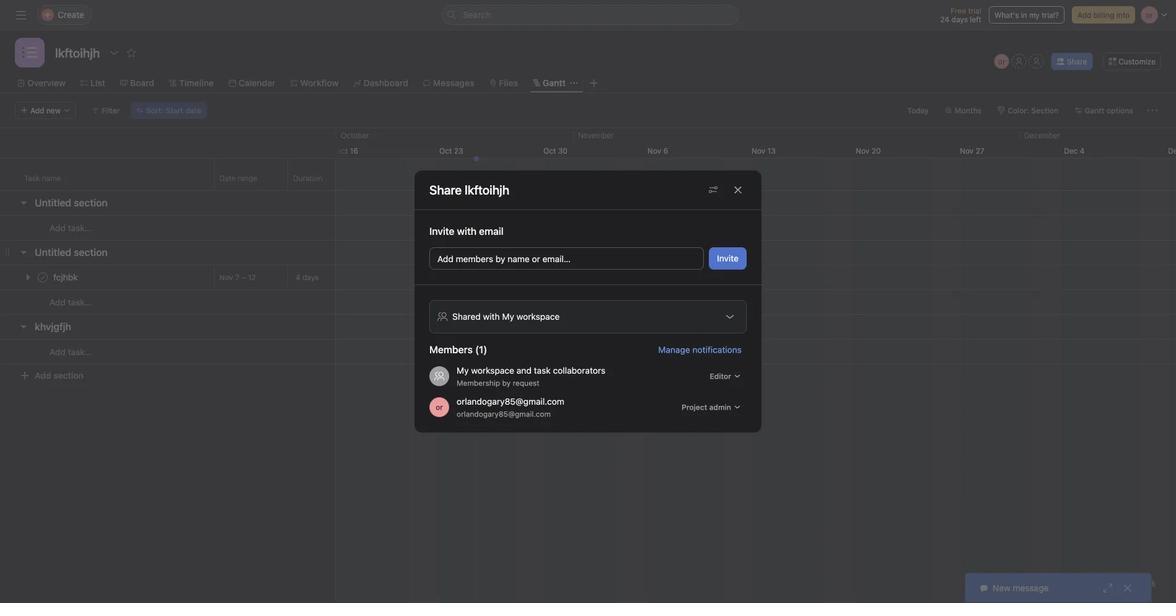 Task type: locate. For each thing, give the bounding box(es) containing it.
notifications
[[693, 345, 742, 355]]

2 untitled from the top
[[35, 246, 71, 258]]

1 vertical spatial task…
[[68, 297, 92, 307]]

gantt for gantt options
[[1085, 106, 1105, 115]]

by inside my workspace and task collaborators membership by request
[[502, 379, 511, 387]]

1 vertical spatial add task… button
[[35, 296, 92, 309]]

1 vertical spatial by
[[502, 379, 511, 387]]

untitled section up the fcjhbk text box
[[35, 246, 108, 258]]

today
[[908, 106, 929, 115]]

fcjhbk cell
[[0, 265, 215, 290]]

oct for oct 30
[[544, 146, 556, 155]]

workspace
[[471, 365, 514, 376]]

fcjhbk text field
[[51, 271, 82, 284]]

task…
[[68, 223, 92, 233], [68, 297, 92, 307], [68, 347, 92, 357]]

nov 7 – 12
[[219, 273, 256, 282]]

add up the fcjhbk text box
[[50, 223, 66, 233]]

or inside button
[[999, 57, 1006, 66]]

project privacy dialog image
[[725, 312, 735, 322]]

1 vertical spatial untitled
[[35, 246, 71, 258]]

add up khvjgfjh button
[[50, 297, 66, 307]]

collapse task list for this section image
[[19, 198, 29, 208]]

send feedback
[[1104, 578, 1156, 587]]

expand new message image
[[1104, 583, 1113, 593]]

2 vertical spatial section
[[53, 370, 83, 381]]

1 horizontal spatial invite
[[717, 253, 739, 263]]

3 add task… button from the top
[[35, 345, 92, 359]]

invite inside button
[[717, 253, 739, 263]]

0 vertical spatial untitled section button
[[35, 192, 108, 214]]

add billing info
[[1078, 11, 1130, 19]]

1 vertical spatial orlandogary85@gmail.com
[[457, 410, 551, 418]]

add for second "add task…" button from the bottom
[[50, 297, 66, 307]]

timeline
[[179, 78, 214, 88]]

invite left 'with email'
[[430, 225, 455, 237]]

add task… down the fcjhbk text box
[[50, 297, 92, 307]]

13
[[768, 146, 776, 155]]

share lkftoihjh
[[430, 183, 510, 197]]

0 vertical spatial task…
[[68, 223, 92, 233]]

list link
[[80, 76, 105, 90]]

0 vertical spatial add task…
[[50, 223, 92, 233]]

project admin button
[[676, 399, 747, 416]]

2 vertical spatial add task… row
[[0, 339, 335, 365]]

0 horizontal spatial name
[[42, 174, 61, 183]]

add down khvjgfjh button
[[35, 370, 51, 381]]

2 vertical spatial add task… button
[[35, 345, 92, 359]]

add task… button up the fcjhbk text box
[[35, 221, 92, 235]]

manage notifications
[[659, 345, 742, 355]]

or button
[[995, 54, 1010, 69]]

add inside "button"
[[1078, 11, 1092, 19]]

nov left 6
[[648, 146, 662, 155]]

untitled section down task name
[[35, 197, 108, 209]]

in
[[1022, 11, 1028, 19]]

1 add task… from the top
[[50, 223, 92, 233]]

2 horizontal spatial oct
[[544, 146, 556, 155]]

name right the task
[[42, 174, 61, 183]]

24
[[941, 15, 950, 24]]

add task…
[[50, 223, 92, 233], [50, 297, 92, 307], [50, 347, 92, 357]]

oct 23
[[440, 146, 463, 155]]

1 vertical spatial untitled section button
[[35, 241, 108, 263]]

name inside button
[[508, 254, 530, 264]]

0 vertical spatial untitled section
[[35, 197, 108, 209]]

or left email…
[[532, 254, 540, 264]]

0 vertical spatial orlandogary85@gmail.com
[[457, 396, 565, 407]]

oct left 23
[[440, 146, 452, 155]]

add task… button up add section
[[35, 345, 92, 359]]

1 vertical spatial add task…
[[50, 297, 92, 307]]

2 horizontal spatial or
[[999, 57, 1006, 66]]

1 horizontal spatial or
[[532, 254, 540, 264]]

add task… up the fcjhbk text box
[[50, 223, 92, 233]]

1 horizontal spatial name
[[508, 254, 530, 264]]

2 collapse task list for this section image from the top
[[19, 322, 29, 332]]

range
[[238, 174, 258, 183]]

trial
[[969, 6, 982, 15]]

files
[[499, 78, 518, 88]]

0 vertical spatial add task… button
[[35, 221, 92, 235]]

nov left 27 at the top
[[960, 146, 974, 155]]

untitled
[[35, 197, 71, 209], [35, 246, 71, 258]]

untitled section button up the fcjhbk text box
[[35, 241, 108, 263]]

oct left 16
[[335, 146, 348, 155]]

nov 13
[[752, 146, 776, 155]]

0 horizontal spatial invite
[[430, 225, 455, 237]]

3 oct from the left
[[544, 146, 556, 155]]

task… up add section
[[68, 347, 92, 357]]

add for add billing info "button"
[[1078, 11, 1092, 19]]

add task… button down the fcjhbk text box
[[35, 296, 92, 309]]

1 add task… button from the top
[[35, 221, 92, 235]]

1 oct from the left
[[335, 146, 348, 155]]

3 task… from the top
[[68, 347, 92, 357]]

add section
[[35, 370, 83, 381]]

0 vertical spatial collapse task list for this section image
[[19, 247, 29, 257]]

khvjgfjh button
[[35, 316, 71, 338]]

0 vertical spatial untitled
[[35, 197, 71, 209]]

add task… button
[[35, 221, 92, 235], [35, 296, 92, 309], [35, 345, 92, 359]]

invite up project privacy dialog image
[[717, 253, 739, 263]]

2 add task… from the top
[[50, 297, 92, 307]]

1 vertical spatial name
[[508, 254, 530, 264]]

oct for oct 23
[[440, 146, 452, 155]]

untitled section button
[[35, 192, 108, 214], [35, 241, 108, 263]]

collapse task list for this section image left khvjgfjh
[[19, 322, 29, 332]]

1 horizontal spatial gantt
[[1085, 106, 1105, 115]]

invite
[[430, 225, 455, 237], [717, 253, 739, 263]]

1 add task… row from the top
[[0, 215, 335, 241]]

expand subtask list for the task fcjhbk image
[[23, 272, 33, 282]]

3 add task… row from the top
[[0, 339, 335, 365]]

0 vertical spatial gantt
[[543, 78, 566, 88]]

1 vertical spatial untitled section
[[35, 246, 108, 258]]

2 untitled section from the top
[[35, 246, 108, 258]]

de
[[1169, 146, 1177, 155]]

0 vertical spatial by
[[496, 254, 506, 264]]

1 vertical spatial add task… row
[[0, 290, 335, 315]]

0 horizontal spatial oct
[[335, 146, 348, 155]]

23
[[454, 146, 463, 155]]

add task… row for untitled section
[[0, 215, 335, 241]]

gantt right files
[[543, 78, 566, 88]]

20
[[872, 146, 881, 155]]

add task… row
[[0, 215, 335, 241], [0, 290, 335, 315], [0, 339, 335, 365]]

date
[[219, 174, 236, 183]]

task… for khvjgfjh
[[68, 347, 92, 357]]

1 vertical spatial or
[[532, 254, 540, 264]]

2 vertical spatial add task…
[[50, 347, 92, 357]]

1 vertical spatial invite
[[717, 253, 739, 263]]

2 task… from the top
[[68, 297, 92, 307]]

nov for nov 27
[[960, 146, 974, 155]]

2 orlandogary85@gmail.com from the top
[[457, 410, 551, 418]]

2 oct from the left
[[440, 146, 452, 155]]

overview link
[[17, 76, 66, 90]]

add left 'members' on the top left of the page
[[438, 254, 454, 264]]

1 untitled from the top
[[35, 197, 71, 209]]

share
[[1067, 57, 1088, 66]]

1 vertical spatial collapse task list for this section image
[[19, 322, 29, 332]]

30
[[558, 146, 568, 155]]

orlandogary85@gmail.com inside orlandogary85@gmail.com orlandogary85@gmail.com
[[457, 410, 551, 418]]

0 vertical spatial invite
[[430, 225, 455, 237]]

0 vertical spatial add task… row
[[0, 215, 335, 241]]

or down what's
[[999, 57, 1006, 66]]

0 vertical spatial or
[[999, 57, 1006, 66]]

None text field
[[52, 42, 103, 64], [288, 266, 387, 289], [52, 42, 103, 64], [288, 266, 387, 289]]

gantt
[[543, 78, 566, 88], [1085, 106, 1105, 115]]

add
[[1078, 11, 1092, 19], [50, 223, 66, 233], [438, 254, 454, 264], [50, 297, 66, 307], [50, 347, 66, 357], [35, 370, 51, 381]]

by down workspace
[[502, 379, 511, 387]]

nov
[[648, 146, 662, 155], [752, 146, 766, 155], [856, 146, 870, 155], [960, 146, 974, 155], [219, 273, 233, 282]]

add for "add task…" button corresponding to untitled section
[[50, 223, 66, 233]]

invite for invite
[[717, 253, 739, 263]]

1 horizontal spatial oct
[[440, 146, 452, 155]]

orlandogary85@gmail.com
[[457, 396, 565, 407], [457, 410, 551, 418]]

add up add section
[[50, 347, 66, 357]]

name left email…
[[508, 254, 530, 264]]

close image
[[1123, 583, 1133, 593]]

board link
[[120, 76, 154, 90]]

gantt left the options
[[1085, 106, 1105, 115]]

membership
[[457, 379, 500, 387]]

untitled section button down task name
[[35, 192, 108, 214]]

untitled section
[[35, 197, 108, 209], [35, 246, 108, 258]]

untitled up completed checkbox
[[35, 246, 71, 258]]

gantt inside button
[[1085, 106, 1105, 115]]

collapse task list for this section image up expand subtask list for the task fcjhbk image
[[19, 247, 29, 257]]

0 horizontal spatial gantt
[[543, 78, 566, 88]]

share button
[[1052, 53, 1093, 70]]

invite for invite with email
[[430, 225, 455, 237]]

calendar
[[239, 78, 276, 88]]

1 vertical spatial gantt
[[1085, 106, 1105, 115]]

with
[[483, 312, 500, 322]]

by inside button
[[496, 254, 506, 264]]

1 task… from the top
[[68, 223, 92, 233]]

1 untitled section from the top
[[35, 197, 108, 209]]

or down usersicon
[[436, 403, 443, 412]]

nov left 20
[[856, 146, 870, 155]]

oct left 30
[[544, 146, 556, 155]]

by right 'members' on the top left of the page
[[496, 254, 506, 264]]

add task… up add section
[[50, 347, 92, 357]]

left
[[970, 15, 982, 24]]

1 orlandogary85@gmail.com from the top
[[457, 396, 565, 407]]

task… down the fcjhbk text box
[[68, 297, 92, 307]]

3 add task… from the top
[[50, 347, 92, 357]]

khvjgfjh
[[35, 321, 71, 333]]

nov left 13
[[752, 146, 766, 155]]

0 horizontal spatial or
[[436, 403, 443, 412]]

and
[[517, 365, 532, 376]]

collapse task list for this section image
[[19, 247, 29, 257], [19, 322, 29, 332]]

today button
[[902, 102, 935, 119]]

list
[[90, 78, 105, 88]]

1 untitled section button from the top
[[35, 192, 108, 214]]

nov for nov 13
[[752, 146, 766, 155]]

untitled down task name
[[35, 197, 71, 209]]

task… up the fcjhbk text box
[[68, 223, 92, 233]]

free trial 24 days left
[[941, 6, 982, 24]]

2 vertical spatial task…
[[68, 347, 92, 357]]

add left billing
[[1078, 11, 1092, 19]]

name
[[42, 174, 61, 183], [508, 254, 530, 264]]

messages
[[433, 78, 474, 88]]

gantt for gantt
[[543, 78, 566, 88]]

completed image
[[35, 270, 50, 285]]



Task type: vqa. For each thing, say whether or not it's contained in the screenshot.
TEAMS element
no



Task type: describe. For each thing, give the bounding box(es) containing it.
oct 30
[[544, 146, 568, 155]]

add inside button
[[438, 254, 454, 264]]

duration
[[293, 174, 323, 183]]

add task… button for untitled section
[[35, 221, 92, 235]]

nov 27
[[960, 146, 985, 155]]

nov left "7"
[[219, 273, 233, 282]]

timeline link
[[169, 76, 214, 90]]

trial?
[[1042, 11, 1059, 19]]

dec
[[1064, 146, 1078, 155]]

add members by name or email… button
[[430, 247, 704, 270]]

project
[[682, 403, 708, 412]]

16
[[350, 146, 358, 155]]

board
[[130, 78, 154, 88]]

add for khvjgfjh's "add task…" button
[[50, 347, 66, 357]]

date range
[[219, 174, 258, 183]]

add task… for untitled section
[[50, 223, 92, 233]]

my workspace
[[502, 312, 560, 322]]

free
[[951, 6, 967, 15]]

2 vertical spatial or
[[436, 403, 443, 412]]

27
[[976, 146, 985, 155]]

workflow link
[[290, 76, 339, 90]]

my
[[457, 365, 469, 376]]

shared
[[453, 312, 481, 322]]

invite button
[[709, 247, 747, 270]]

oct 16
[[335, 146, 358, 155]]

task
[[534, 365, 551, 376]]

request
[[513, 379, 540, 387]]

task… for untitled section
[[68, 223, 92, 233]]

2 add task… row from the top
[[0, 290, 335, 315]]

project permissions image
[[709, 185, 719, 195]]

nov 20
[[856, 146, 881, 155]]

list image
[[22, 45, 37, 60]]

orlandogary85@gmail.com orlandogary85@gmail.com
[[457, 396, 565, 418]]

what's in my trial? button
[[989, 6, 1065, 24]]

gantt link
[[533, 76, 566, 90]]

nov 6
[[648, 146, 668, 155]]

close this dialog image
[[733, 185, 743, 195]]

add task… row for khvjgfjh
[[0, 339, 335, 365]]

send feedback link
[[1104, 577, 1156, 588]]

november
[[578, 131, 614, 139]]

task name
[[24, 174, 61, 183]]

nov for nov 6
[[648, 146, 662, 155]]

overview
[[27, 78, 66, 88]]

new message
[[993, 583, 1049, 593]]

my workspace and task collaborators membership by request
[[457, 365, 606, 387]]

project admin
[[682, 403, 732, 412]]

email…
[[543, 254, 571, 264]]

info
[[1117, 11, 1130, 19]]

Completed checkbox
[[35, 270, 50, 285]]

send
[[1104, 578, 1122, 587]]

2 untitled section button from the top
[[35, 241, 108, 263]]

collaborators
[[553, 365, 606, 376]]

shared with my workspace
[[453, 312, 560, 322]]

manage
[[659, 345, 690, 355]]

add task… for khvjgfjh
[[50, 347, 92, 357]]

share lkftoihjh dialog
[[415, 170, 762, 433]]

0 vertical spatial name
[[42, 174, 61, 183]]

6
[[664, 146, 668, 155]]

shared with my workspace option group
[[430, 300, 747, 334]]

dashboard link
[[354, 76, 408, 90]]

calendar link
[[229, 76, 276, 90]]

editor
[[710, 372, 732, 381]]

0 vertical spatial section
[[74, 197, 108, 209]]

days
[[952, 15, 968, 24]]

4
[[1080, 146, 1085, 155]]

billing
[[1094, 11, 1115, 19]]

1 vertical spatial section
[[74, 246, 108, 258]]

12
[[248, 273, 256, 282]]

1 collapse task list for this section image from the top
[[19, 247, 29, 257]]

members (1)
[[430, 344, 488, 356]]

manage notifications button
[[659, 345, 747, 355]]

2 add task… button from the top
[[35, 296, 92, 309]]

nov for nov 20
[[856, 146, 870, 155]]

add members by name or email…
[[438, 254, 571, 264]]

task
[[24, 174, 40, 183]]

search
[[463, 10, 491, 20]]

gantt options
[[1085, 106, 1134, 115]]

section inside button
[[53, 370, 83, 381]]

or inside button
[[532, 254, 540, 264]]

usersicon image
[[435, 371, 445, 381]]

files link
[[489, 76, 518, 90]]

december dec 4
[[1025, 131, 1085, 155]]

add task… button for khvjgfjh
[[35, 345, 92, 359]]

search list box
[[442, 5, 740, 25]]

invite with email
[[430, 225, 504, 237]]

workflow
[[300, 78, 339, 88]]

7
[[235, 273, 240, 282]]

add billing info button
[[1072, 6, 1136, 24]]

dashboard
[[364, 78, 408, 88]]

admin
[[710, 403, 732, 412]]

oct for oct 16
[[335, 146, 348, 155]]

add section button
[[15, 365, 88, 387]]

search button
[[442, 5, 740, 25]]

add to starred image
[[127, 48, 136, 58]]

feedback
[[1124, 578, 1156, 587]]

with email
[[457, 225, 504, 237]]

gantt options button
[[1070, 102, 1139, 119]]

members
[[456, 254, 493, 264]]

what's in my trial?
[[995, 11, 1059, 19]]

what's
[[995, 11, 1019, 19]]



